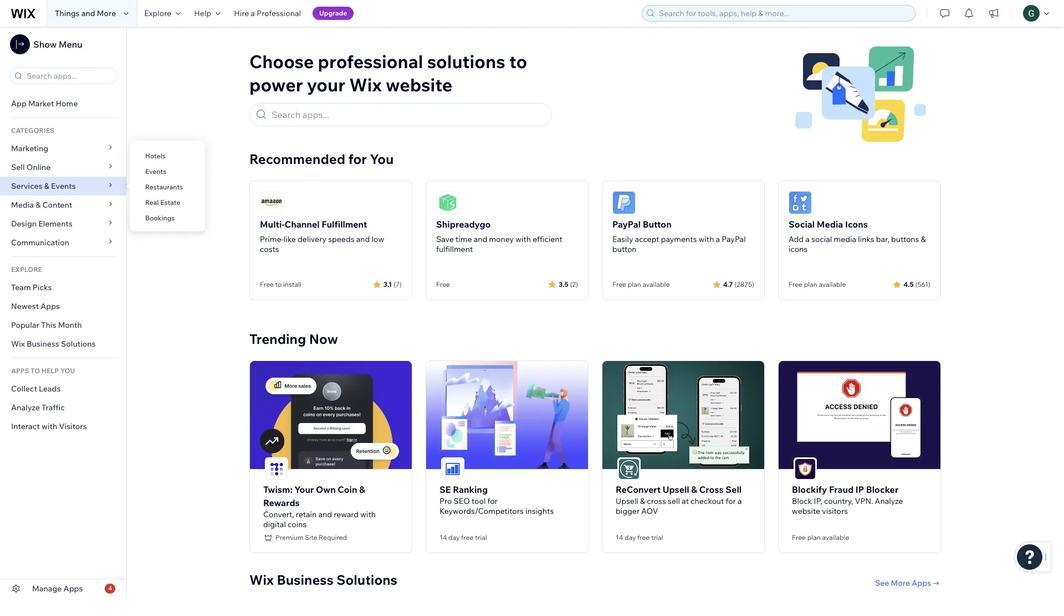 Task type: locate. For each thing, give the bounding box(es) containing it.
0 vertical spatial upsell
[[663, 484, 689, 495]]

analyze inside blockify fraud ip blocker block ip, country, vpn. analyze website visitors
[[875, 496, 903, 506]]

free down block at the bottom of the page
[[792, 534, 806, 542]]

0 horizontal spatial wix business solutions
[[11, 339, 96, 349]]

1 horizontal spatial search apps... field
[[268, 104, 546, 126]]

plan down ip,
[[807, 534, 821, 542]]

and inside multi-channel fulfillment prime-like delivery speeds and low costs
[[356, 234, 370, 244]]

1 vertical spatial wix
[[11, 339, 25, 349]]

solutions down required
[[337, 572, 397, 588]]

marketing
[[11, 144, 48, 154]]

0 horizontal spatial sell
[[11, 162, 25, 172]]

wix business solutions down this
[[11, 339, 96, 349]]

& inside social media icons add a social media links bar, buttons & icons
[[921, 234, 926, 244]]

professional
[[318, 50, 423, 73]]

a right checkout
[[738, 496, 742, 506]]

free down aov
[[637, 534, 650, 542]]

available down accept
[[643, 280, 670, 289]]

team picks link
[[0, 278, 126, 297]]

with right 'money'
[[516, 234, 531, 244]]

see more apps button
[[875, 578, 941, 588]]

free for reconvert
[[637, 534, 650, 542]]

wix business solutions link
[[0, 335, 126, 354]]

team picks
[[11, 283, 52, 293]]

1 horizontal spatial more
[[891, 578, 910, 588]]

twism: your own coin & rewards poster image
[[250, 361, 412, 469]]

with right payments
[[699, 234, 714, 244]]

14 day free trial for se
[[440, 534, 487, 542]]

free down button on the top of page
[[612, 280, 626, 289]]

restaurants link
[[130, 178, 205, 197]]

0 vertical spatial paypal
[[612, 219, 641, 230]]

paypal button easily accept payments with a paypal button
[[612, 219, 746, 254]]

solutions down month
[[61, 339, 96, 349]]

1 vertical spatial to
[[275, 280, 282, 289]]

0 vertical spatial media
[[11, 200, 34, 210]]

interact
[[11, 422, 40, 432]]

apps inside newest apps link
[[41, 302, 60, 311]]

multi-channel fulfillment prime-like delivery speeds and low costs
[[260, 219, 384, 254]]

to
[[509, 50, 527, 73], [275, 280, 282, 289]]

0 horizontal spatial apps
[[41, 302, 60, 311]]

14 day free trial
[[440, 534, 487, 542], [616, 534, 663, 542]]

free down keywords/competitors
[[461, 534, 474, 542]]

hire a professional link
[[227, 0, 308, 27]]

1 horizontal spatial apps
[[63, 584, 83, 594]]

1 free from the left
[[461, 534, 474, 542]]

1 14 day free trial from the left
[[440, 534, 487, 542]]

coins
[[288, 520, 307, 530]]

1 horizontal spatial trial
[[651, 534, 663, 542]]

help
[[42, 367, 59, 375]]

services
[[11, 181, 42, 191]]

reconvert upsell & cross sell poster image
[[602, 361, 764, 469]]

1 vertical spatial media
[[817, 219, 843, 230]]

analyze up interact
[[11, 403, 40, 413]]

checkout
[[691, 496, 724, 506]]

available down visitors
[[822, 534, 849, 542]]

1 vertical spatial search apps... field
[[268, 104, 546, 126]]

popular
[[11, 320, 39, 330]]

14 day free trial down aov
[[616, 534, 663, 542]]

2 day from the left
[[625, 534, 636, 542]]

menu
[[59, 39, 82, 50]]

premium
[[275, 534, 303, 542]]

1 horizontal spatial 14 day free trial
[[616, 534, 663, 542]]

1 vertical spatial website
[[792, 506, 820, 516]]

a inside reconvert upsell & cross sell upsell & cross sell at checkout for a bigger aov
[[738, 496, 742, 506]]

newest apps link
[[0, 297, 126, 316]]

& right the "buttons"
[[921, 234, 926, 244]]

upsell down reconvert
[[616, 496, 638, 506]]

with right reward
[[360, 510, 376, 520]]

free plan available down icons
[[789, 280, 846, 289]]

1 horizontal spatial sell
[[726, 484, 742, 495]]

0 horizontal spatial business
[[27, 339, 59, 349]]

1 horizontal spatial 14
[[616, 534, 623, 542]]

plan for easily
[[628, 280, 641, 289]]

you
[[60, 367, 75, 375]]

14
[[440, 534, 447, 542], [616, 534, 623, 542]]

seo
[[454, 496, 470, 506]]

to right the solutions
[[509, 50, 527, 73]]

market
[[28, 99, 54, 109]]

free left the install
[[260, 280, 274, 289]]

0 horizontal spatial 14 day free trial
[[440, 534, 487, 542]]

sell inside sell online link
[[11, 162, 25, 172]]

0 vertical spatial wix
[[349, 74, 382, 96]]

trending now
[[249, 331, 338, 348]]

fraud
[[829, 484, 854, 495]]

media inside 'sidebar' element
[[11, 200, 34, 210]]

social media icons logo image
[[789, 191, 812, 214]]

with inside 'sidebar' element
[[42, 422, 57, 432]]

sell right the cross
[[726, 484, 742, 495]]

1 horizontal spatial business
[[277, 572, 334, 588]]

0 horizontal spatial to
[[275, 280, 282, 289]]

upsell
[[663, 484, 689, 495], [616, 496, 638, 506]]

like
[[284, 234, 296, 244]]

content
[[42, 200, 72, 210]]

0 vertical spatial analyze
[[11, 403, 40, 413]]

& right coin
[[359, 484, 365, 495]]

upsell up sell
[[663, 484, 689, 495]]

help button
[[187, 0, 227, 27]]

2 14 from the left
[[616, 534, 623, 542]]

events down hotels
[[145, 167, 166, 176]]

sell left online
[[11, 162, 25, 172]]

premium site required
[[275, 534, 347, 542]]

14 day free trial for reconvert
[[616, 534, 663, 542]]

show
[[33, 39, 57, 50]]

free plan available for icons
[[789, 280, 846, 289]]

free down fulfillment
[[436, 280, 450, 289]]

paypal
[[612, 219, 641, 230], [722, 234, 746, 244]]

money
[[489, 234, 514, 244]]

free to install
[[260, 280, 301, 289]]

0 horizontal spatial website
[[386, 74, 452, 96]]

free for multi-channel fulfillment
[[260, 280, 274, 289]]

ip
[[856, 484, 864, 495]]

1 14 from the left
[[440, 534, 447, 542]]

wix business solutions down required
[[249, 572, 397, 588]]

1 horizontal spatial media
[[817, 219, 843, 230]]

to left the install
[[275, 280, 282, 289]]

trial down keywords/competitors
[[475, 534, 487, 542]]

free for se
[[461, 534, 474, 542]]

2 14 day free trial from the left
[[616, 534, 663, 542]]

1 horizontal spatial solutions
[[337, 572, 397, 588]]

0 horizontal spatial day
[[448, 534, 460, 542]]

blocker
[[866, 484, 899, 495]]

a right "add"
[[805, 234, 810, 244]]

vpn.
[[855, 496, 873, 506]]

plan down icons
[[804, 280, 817, 289]]

sell online
[[11, 162, 51, 172]]

(7)
[[394, 280, 402, 288]]

1 horizontal spatial analyze
[[875, 496, 903, 506]]

apps right the manage
[[63, 584, 83, 594]]

0 horizontal spatial events
[[51, 181, 76, 191]]

icons
[[845, 219, 868, 230]]

1 vertical spatial wix business solutions
[[249, 572, 397, 588]]

leads
[[39, 384, 61, 394]]

4.7
[[723, 280, 733, 288]]

2 free from the left
[[637, 534, 650, 542]]

14 down bigger
[[616, 534, 623, 542]]

events up media & content link
[[51, 181, 76, 191]]

blockify fraud ip blocker icon image
[[795, 459, 816, 480]]

design elements link
[[0, 214, 126, 233]]

media & content link
[[0, 196, 126, 214]]

14 down pro
[[440, 534, 447, 542]]

and left the low
[[356, 234, 370, 244]]

ranking
[[453, 484, 488, 495]]

bookings link
[[130, 209, 205, 228]]

paypal up easily
[[612, 219, 641, 230]]

se ranking poster image
[[426, 361, 588, 469]]

with down traffic
[[42, 422, 57, 432]]

0 vertical spatial business
[[27, 339, 59, 349]]

1 vertical spatial solutions
[[337, 572, 397, 588]]

day down seo
[[448, 534, 460, 542]]

blockify
[[792, 484, 827, 495]]

0 horizontal spatial trial
[[475, 534, 487, 542]]

wix business solutions inside 'sidebar' element
[[11, 339, 96, 349]]

website down the solutions
[[386, 74, 452, 96]]

picks
[[33, 283, 52, 293]]

day down bigger
[[625, 534, 636, 542]]

0 horizontal spatial paypal
[[612, 219, 641, 230]]

free
[[461, 534, 474, 542], [637, 534, 650, 542]]

analyze down blocker
[[875, 496, 903, 506]]

multi-
[[260, 219, 285, 230]]

search apps... field up home at the left
[[23, 68, 113, 84]]

1 horizontal spatial for
[[487, 496, 498, 506]]

0 vertical spatial events
[[145, 167, 166, 176]]

choose professional solutions to power your wix website
[[249, 50, 527, 96]]

add
[[789, 234, 804, 244]]

14 day free trial down keywords/competitors
[[440, 534, 487, 542]]

2 horizontal spatial wix
[[349, 74, 382, 96]]

free for social media icons
[[789, 280, 803, 289]]

a right hire
[[251, 8, 255, 18]]

for left you
[[348, 151, 367, 167]]

professional
[[257, 8, 301, 18]]

manage apps
[[32, 584, 83, 594]]

0 horizontal spatial upsell
[[616, 496, 638, 506]]

analyze traffic
[[11, 403, 65, 413]]

with inside the shipreadygo save time and money with efficient fulfillment
[[516, 234, 531, 244]]

0 vertical spatial sell
[[11, 162, 25, 172]]

0 horizontal spatial solutions
[[61, 339, 96, 349]]

1 vertical spatial upsell
[[616, 496, 638, 506]]

for
[[348, 151, 367, 167], [487, 496, 498, 506], [726, 496, 736, 506]]

0 vertical spatial search apps... field
[[23, 68, 113, 84]]

0 vertical spatial website
[[386, 74, 452, 96]]

1 vertical spatial sell
[[726, 484, 742, 495]]

1 horizontal spatial wix
[[249, 572, 274, 588]]

Search apps... field
[[23, 68, 113, 84], [268, 104, 546, 126]]

reconvert upsell & cross sell icon image
[[619, 459, 640, 480]]

4
[[108, 585, 112, 592]]

low
[[372, 234, 384, 244]]

(2)
[[570, 280, 578, 288]]

sidebar element
[[0, 27, 127, 599]]

more right things
[[97, 8, 116, 18]]

paypal up 4.7 (2875)
[[722, 234, 746, 244]]

at
[[682, 496, 689, 506]]

1 day from the left
[[448, 534, 460, 542]]

1 horizontal spatial upsell
[[663, 484, 689, 495]]

1 horizontal spatial paypal
[[722, 234, 746, 244]]

apps right the see
[[912, 578, 931, 588]]

solutions
[[61, 339, 96, 349], [337, 572, 397, 588]]

design elements
[[11, 219, 73, 229]]

1 horizontal spatial to
[[509, 50, 527, 73]]

trial down aov
[[651, 534, 663, 542]]

2 trial from the left
[[651, 534, 663, 542]]

and right time
[[474, 234, 487, 244]]

show menu
[[33, 39, 82, 50]]

0 horizontal spatial search apps... field
[[23, 68, 113, 84]]

2 horizontal spatial for
[[726, 496, 736, 506]]

0 horizontal spatial analyze
[[11, 403, 40, 413]]

1 horizontal spatial free
[[637, 534, 650, 542]]

media up social
[[817, 219, 843, 230]]

paypal button logo image
[[612, 191, 636, 214]]

website inside blockify fraud ip blocker block ip, country, vpn. analyze website visitors
[[792, 506, 820, 516]]

0 horizontal spatial 14
[[440, 534, 447, 542]]

1 vertical spatial more
[[891, 578, 910, 588]]

0 vertical spatial solutions
[[61, 339, 96, 349]]

business inside 'sidebar' element
[[27, 339, 59, 349]]

business down site
[[277, 572, 334, 588]]

app market home link
[[0, 94, 126, 113]]

for right 'tool'
[[487, 496, 498, 506]]

wix inside 'sidebar' element
[[11, 339, 25, 349]]

reconvert upsell & cross sell upsell & cross sell at checkout for a bigger aov
[[616, 484, 742, 516]]

0 horizontal spatial more
[[97, 8, 116, 18]]

0 vertical spatial wix business solutions
[[11, 339, 96, 349]]

free plan available for easily
[[612, 280, 670, 289]]

free down icons
[[789, 280, 803, 289]]

see more apps
[[875, 578, 931, 588]]

and right retain
[[318, 510, 332, 520]]

ip,
[[814, 496, 822, 506]]

social
[[811, 234, 832, 244]]

&
[[44, 181, 49, 191], [36, 200, 41, 210], [921, 234, 926, 244], [359, 484, 365, 495], [691, 484, 697, 495], [640, 496, 645, 506]]

button
[[612, 244, 637, 254]]

media up the design
[[11, 200, 34, 210]]

popular this month
[[11, 320, 82, 330]]

& left "content"
[[36, 200, 41, 210]]

1 horizontal spatial day
[[625, 534, 636, 542]]

website down blockify
[[792, 506, 820, 516]]

app
[[11, 99, 27, 109]]

business down popular this month
[[27, 339, 59, 349]]

visitors
[[822, 506, 848, 516]]

coin
[[338, 484, 357, 495]]

apps for newest apps
[[41, 302, 60, 311]]

free plan available down button on the top of page
[[612, 280, 670, 289]]

14 for reconvert
[[616, 534, 623, 542]]

things and more
[[55, 8, 116, 18]]

prime-
[[260, 234, 284, 244]]

more right the see
[[891, 578, 910, 588]]

a right payments
[[716, 234, 720, 244]]

0 horizontal spatial wix
[[11, 339, 25, 349]]

0 vertical spatial to
[[509, 50, 527, 73]]

apps up this
[[41, 302, 60, 311]]

1 vertical spatial events
[[51, 181, 76, 191]]

0 horizontal spatial media
[[11, 200, 34, 210]]

with
[[516, 234, 531, 244], [699, 234, 714, 244], [42, 422, 57, 432], [360, 510, 376, 520]]

1 vertical spatial analyze
[[875, 496, 903, 506]]

1 trial from the left
[[475, 534, 487, 542]]

help
[[194, 8, 211, 18]]

0 horizontal spatial free
[[461, 534, 474, 542]]

search apps... field down choose professional solutions to power your wix website
[[268, 104, 546, 126]]

Search for tools, apps, help & more... field
[[656, 6, 912, 21]]

with inside twism: your own coin & rewards convert, retain and reward with digital coins
[[360, 510, 376, 520]]

for right checkout
[[726, 496, 736, 506]]

plan down button on the top of page
[[628, 280, 641, 289]]

social
[[789, 219, 815, 230]]

country,
[[824, 496, 853, 506]]

1 horizontal spatial website
[[792, 506, 820, 516]]

available down social
[[819, 280, 846, 289]]



Task type: describe. For each thing, give the bounding box(es) containing it.
media inside social media icons add a social media links bar, buttons & icons
[[817, 219, 843, 230]]

twism:
[[263, 484, 292, 495]]

buttons
[[891, 234, 919, 244]]

twism: your own coin & rewards convert, retain and reward with digital coins
[[263, 484, 376, 530]]

design
[[11, 219, 37, 229]]

speeds
[[328, 234, 355, 244]]

see
[[875, 578, 889, 588]]

trial for upsell
[[651, 534, 663, 542]]

hotels
[[145, 152, 166, 160]]

se ranking pro seo tool for keywords/competitors insights
[[440, 484, 554, 516]]

install
[[283, 280, 301, 289]]

collect
[[11, 384, 37, 394]]

2 horizontal spatial apps
[[912, 578, 931, 588]]

1 vertical spatial paypal
[[722, 234, 746, 244]]

to inside choose professional solutions to power your wix website
[[509, 50, 527, 73]]

explore
[[11, 265, 42, 274]]

recommended
[[249, 151, 345, 167]]

for inside the se ranking pro seo tool for keywords/competitors insights
[[487, 496, 498, 506]]

pro
[[440, 496, 452, 506]]

services & events
[[11, 181, 76, 191]]

se
[[440, 484, 451, 495]]

3.1 (7)
[[383, 280, 402, 288]]

shipreadygo logo image
[[436, 191, 459, 214]]

collect leads link
[[0, 380, 126, 398]]

media
[[834, 234, 856, 244]]

& inside twism: your own coin & rewards convert, retain and reward with digital coins
[[359, 484, 365, 495]]

choose
[[249, 50, 314, 73]]

multi-channel fulfillment logo image
[[260, 191, 283, 214]]

show menu button
[[10, 34, 82, 54]]

free plan available down visitors
[[792, 534, 849, 542]]

sell
[[668, 496, 680, 506]]

you
[[370, 151, 394, 167]]

blockify fraud ip blocker poster image
[[779, 361, 941, 469]]

costs
[[260, 244, 279, 254]]

apps for manage apps
[[63, 584, 83, 594]]

2 vertical spatial wix
[[249, 572, 274, 588]]

se ranking icon image
[[442, 459, 463, 480]]

reward
[[334, 510, 359, 520]]

a inside hire a professional link
[[251, 8, 255, 18]]

a inside social media icons add a social media links bar, buttons & icons
[[805, 234, 810, 244]]

popular this month link
[[0, 316, 126, 335]]

(2875)
[[735, 280, 754, 288]]

power
[[249, 74, 303, 96]]

month
[[58, 320, 82, 330]]

3.5
[[559, 280, 568, 288]]

and inside the shipreadygo save time and money with efficient fulfillment
[[474, 234, 487, 244]]

sell online link
[[0, 158, 126, 177]]

4.7 (2875)
[[723, 280, 754, 288]]

efficient
[[533, 234, 562, 244]]

delivery
[[298, 234, 326, 244]]

14 for se
[[440, 534, 447, 542]]

& down reconvert
[[640, 496, 645, 506]]

real estate
[[145, 198, 180, 207]]

elements
[[38, 219, 73, 229]]

day for se
[[448, 534, 460, 542]]

twism: your own coin & rewards icon image
[[266, 459, 287, 480]]

shipreadygo save time and money with efficient fulfillment
[[436, 219, 562, 254]]

3.1
[[383, 280, 392, 288]]

real estate link
[[130, 193, 205, 212]]

time
[[456, 234, 472, 244]]

analyze inside analyze traffic link
[[11, 403, 40, 413]]

events link
[[130, 162, 205, 181]]

solutions inside 'sidebar' element
[[61, 339, 96, 349]]

for inside reconvert upsell & cross sell upsell & cross sell at checkout for a bigger aov
[[726, 496, 736, 506]]

sell inside reconvert upsell & cross sell upsell & cross sell at checkout for a bigger aov
[[726, 484, 742, 495]]

this
[[41, 320, 56, 330]]

free for paypal button
[[612, 280, 626, 289]]

& up media & content
[[44, 181, 49, 191]]

categories
[[11, 126, 54, 135]]

analyze traffic link
[[0, 398, 126, 417]]

hire a professional
[[234, 8, 301, 18]]

1 vertical spatial business
[[277, 572, 334, 588]]

upgrade
[[319, 9, 347, 17]]

keywords/competitors
[[440, 506, 524, 516]]

traffic
[[42, 403, 65, 413]]

reconvert
[[616, 484, 661, 495]]

available for icons
[[819, 280, 846, 289]]

0 vertical spatial more
[[97, 8, 116, 18]]

1 horizontal spatial events
[[145, 167, 166, 176]]

and right things
[[81, 8, 95, 18]]

plan for icons
[[804, 280, 817, 289]]

home
[[56, 99, 78, 109]]

blockify fraud ip blocker block ip, country, vpn. analyze website visitors
[[792, 484, 903, 516]]

manage
[[32, 584, 62, 594]]

easily
[[612, 234, 633, 244]]

now
[[309, 331, 338, 348]]

bookings
[[145, 214, 175, 222]]

your
[[294, 484, 314, 495]]

cross
[[647, 496, 666, 506]]

block
[[792, 496, 812, 506]]

online
[[26, 162, 51, 172]]

trial for ranking
[[475, 534, 487, 542]]

interact with visitors link
[[0, 417, 126, 436]]

accept
[[635, 234, 659, 244]]

team
[[11, 283, 31, 293]]

search apps... field inside 'sidebar' element
[[23, 68, 113, 84]]

3.5 (2)
[[559, 280, 578, 288]]

save
[[436, 234, 454, 244]]

a inside paypal button easily accept payments with a paypal button
[[716, 234, 720, 244]]

events inside 'sidebar' element
[[51, 181, 76, 191]]

own
[[316, 484, 336, 495]]

with inside paypal button easily accept payments with a paypal button
[[699, 234, 714, 244]]

rewards
[[263, 498, 300, 509]]

1 horizontal spatial wix business solutions
[[249, 572, 397, 588]]

website inside choose professional solutions to power your wix website
[[386, 74, 452, 96]]

recommended for you
[[249, 151, 394, 167]]

your
[[307, 74, 345, 96]]

channel
[[285, 219, 320, 230]]

convert,
[[263, 510, 294, 520]]

fulfillment
[[322, 219, 367, 230]]

available for easily
[[643, 280, 670, 289]]

communication link
[[0, 233, 126, 252]]

icons
[[789, 244, 808, 254]]

wix inside choose professional solutions to power your wix website
[[349, 74, 382, 96]]

explore
[[144, 8, 171, 18]]

and inside twism: your own coin & rewards convert, retain and reward with digital coins
[[318, 510, 332, 520]]

& left the cross
[[691, 484, 697, 495]]

media & content
[[11, 200, 72, 210]]

day for reconvert
[[625, 534, 636, 542]]

4.5
[[904, 280, 914, 288]]

to
[[31, 367, 40, 375]]

0 horizontal spatial for
[[348, 151, 367, 167]]

links
[[858, 234, 874, 244]]



Task type: vqa. For each thing, say whether or not it's contained in the screenshot.
the Elements
yes



